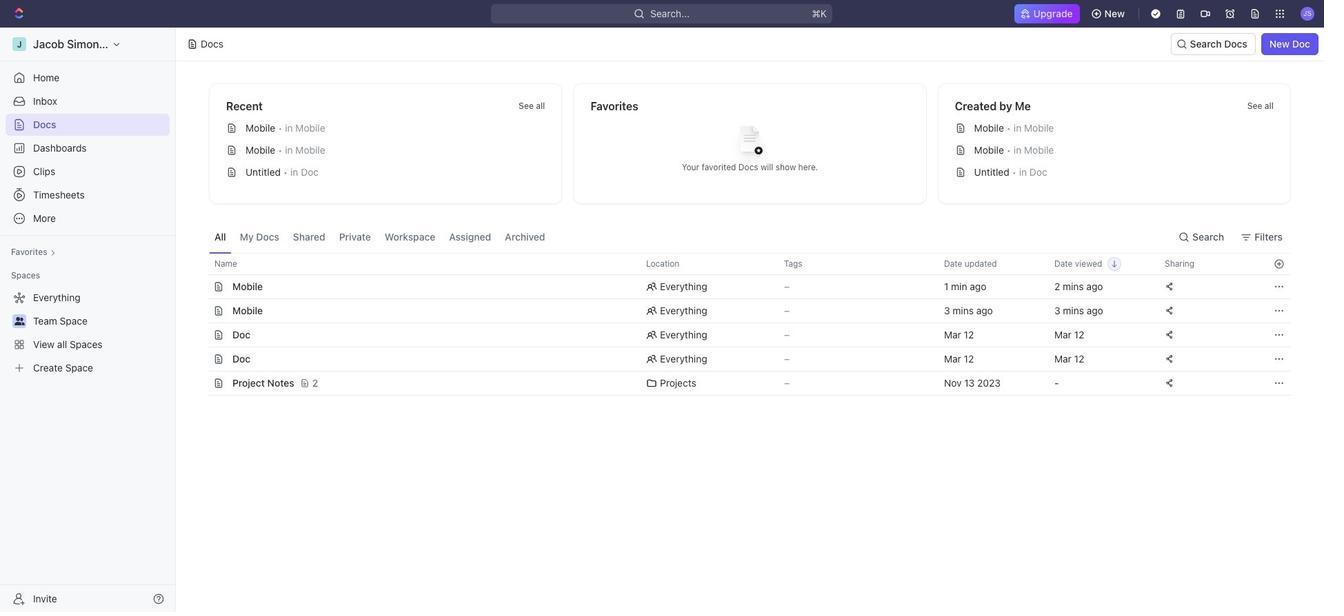 Task type: vqa. For each thing, say whether or not it's contained in the screenshot.
tree in Sidebar navigation
yes



Task type: describe. For each thing, give the bounding box(es) containing it.
no favorited docs image
[[723, 115, 778, 170]]

tree inside sidebar "navigation"
[[6, 287, 170, 379]]

6 row from the top
[[194, 371, 1292, 396]]

3 row from the top
[[194, 299, 1292, 324]]

sidebar navigation
[[0, 28, 179, 613]]

4 row from the top
[[194, 323, 1292, 348]]



Task type: locate. For each thing, give the bounding box(es) containing it.
user group image
[[14, 317, 24, 326]]

jacob simon's workspace, , element
[[12, 37, 26, 51]]

table
[[194, 253, 1292, 396]]

tree
[[6, 287, 170, 379]]

1 row from the top
[[194, 253, 1292, 275]]

tab list
[[209, 221, 551, 253]]

row
[[194, 253, 1292, 275], [194, 275, 1292, 299], [194, 299, 1292, 324], [194, 323, 1292, 348], [194, 347, 1292, 372], [194, 371, 1292, 396]]

5 row from the top
[[194, 347, 1292, 372]]

2 row from the top
[[194, 275, 1292, 299]]



